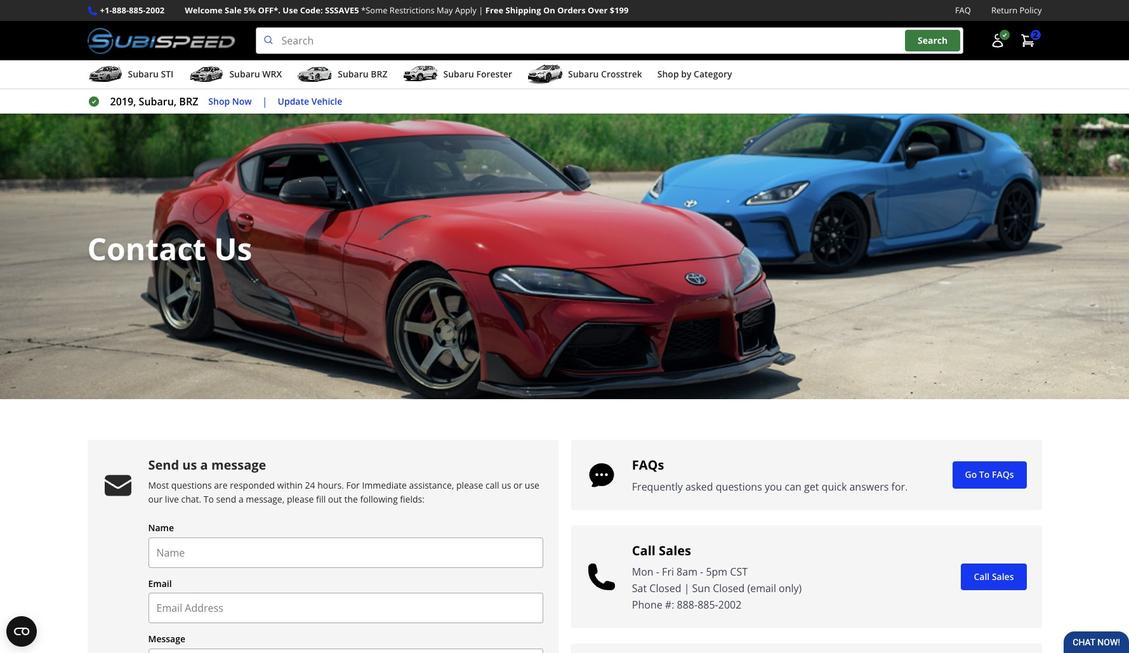 Task type: describe. For each thing, give the bounding box(es) containing it.
subaru forester
[[443, 68, 512, 80]]

send
[[216, 493, 236, 505]]

a subaru brz thumbnail image image
[[297, 65, 333, 84]]

use
[[525, 479, 539, 491]]

subaru brz button
[[297, 63, 387, 88]]

fri
[[662, 565, 674, 579]]

1 vertical spatial us
[[502, 479, 511, 491]]

fields:
[[400, 493, 425, 505]]

contact
[[87, 228, 206, 269]]

over
[[588, 4, 608, 16]]

call sales mon - fri 8am - 5pm cst sat closed | sun closed (email only) phone #: 888-885-2002
[[632, 542, 802, 612]]

restrictions
[[390, 4, 435, 16]]

welcome sale 5% off*. use code: sssave5
[[185, 4, 359, 16]]

most
[[148, 479, 169, 491]]

2002 inside call sales mon - fri 8am - 5pm cst sat closed | sun closed (email only) phone #: 888-885-2002
[[718, 598, 742, 612]]

on
[[543, 4, 555, 16]]

our
[[148, 493, 163, 505]]

use
[[283, 4, 298, 16]]

message,
[[246, 493, 285, 505]]

vehicle
[[311, 95, 342, 107]]

faqs inside faqs frequently asked questions you can get quick answers for.
[[632, 456, 664, 474]]

2019,
[[110, 95, 136, 109]]

0 horizontal spatial a
[[200, 456, 208, 474]]

out
[[328, 493, 342, 505]]

Name text field
[[148, 537, 543, 568]]

the
[[344, 493, 358, 505]]

faqs frequently asked questions you can get quick answers for.
[[632, 456, 908, 494]]

sssave5
[[325, 4, 359, 16]]

email
[[148, 577, 172, 589]]

responded
[[230, 479, 275, 491]]

24
[[305, 479, 315, 491]]

1 vertical spatial brz
[[179, 95, 198, 109]]

shop for shop now
[[208, 95, 230, 107]]

0 vertical spatial us
[[182, 456, 197, 474]]

send us a message most questions are responded within 24 hours. for immediate assistance, please call us or use our live chat. to send a message, please fill out the following fields:
[[148, 456, 539, 505]]

assistance,
[[409, 479, 454, 491]]

return
[[991, 4, 1018, 16]]

code:
[[300, 4, 323, 16]]

go
[[965, 468, 977, 480]]

call sales link
[[961, 563, 1027, 590]]

shop by category button
[[657, 63, 732, 88]]

0 vertical spatial |
[[479, 4, 483, 16]]

Email text field
[[148, 593, 543, 623]]

#:
[[665, 598, 674, 612]]

asked
[[685, 480, 713, 494]]

1 - from the left
[[656, 565, 659, 579]]

| inside call sales mon - fri 8am - 5pm cst sat closed | sun closed (email only) phone #: 888-885-2002
[[684, 581, 690, 595]]

shipping
[[506, 4, 541, 16]]

2 closed from the left
[[713, 581, 745, 595]]

go to faqs
[[965, 468, 1014, 480]]

search
[[918, 35, 948, 47]]

return policy
[[991, 4, 1042, 16]]

a subaru sti thumbnail image image
[[87, 65, 123, 84]]

free
[[485, 4, 503, 16]]

subaru for subaru crosstrek
[[568, 68, 599, 80]]

can
[[785, 480, 802, 494]]

subaru crosstrek button
[[527, 63, 642, 88]]

frequently
[[632, 480, 683, 494]]

0 horizontal spatial |
[[262, 95, 268, 109]]

questions inside faqs frequently asked questions you can get quick answers for.
[[716, 480, 762, 494]]

fill
[[316, 493, 326, 505]]

contact us
[[87, 228, 252, 269]]

1 vertical spatial a
[[239, 493, 244, 505]]

+1-888-885-2002
[[100, 4, 165, 16]]

subaru for subaru wrx
[[229, 68, 260, 80]]

subaru,
[[139, 95, 177, 109]]

by
[[681, 68, 692, 80]]

questions inside the send us a message most questions are responded within 24 hours. for immediate assistance, please call us or use our live chat. to send a message, please fill out the following fields:
[[171, 479, 212, 491]]

subaru wrx button
[[189, 63, 282, 88]]

subaru crosstrek
[[568, 68, 642, 80]]

0 horizontal spatial 885-
[[129, 4, 146, 16]]

shop now
[[208, 95, 252, 107]]

a subaru forester thumbnail image image
[[403, 65, 438, 84]]

button image
[[990, 33, 1005, 48]]

chat.
[[181, 493, 201, 505]]

you
[[765, 480, 782, 494]]

call
[[486, 479, 499, 491]]

off*.
[[258, 4, 281, 16]]

2
[[1033, 29, 1038, 41]]

following
[[360, 493, 398, 505]]

+1-888-885-2002 link
[[100, 4, 165, 17]]

shop now link
[[208, 94, 252, 109]]

0 horizontal spatial 888-
[[112, 4, 129, 16]]

subaru wrx
[[229, 68, 282, 80]]

policy
[[1020, 4, 1042, 16]]

sat
[[632, 581, 647, 595]]

888- inside call sales mon - fri 8am - 5pm cst sat closed | sun closed (email only) phone #: 888-885-2002
[[677, 598, 698, 612]]

1 closed from the left
[[650, 581, 681, 595]]

name
[[148, 522, 174, 534]]

for.
[[891, 480, 908, 494]]

immediate
[[362, 479, 407, 491]]

2002 inside +1-888-885-2002 link
[[146, 4, 165, 16]]

or
[[514, 479, 522, 491]]

return policy link
[[991, 4, 1042, 17]]



Task type: vqa. For each thing, say whether or not it's contained in the screenshot.
Subaru related to Subaru WRX
yes



Task type: locate. For each thing, give the bounding box(es) containing it.
1 horizontal spatial call
[[974, 570, 990, 582]]

1 vertical spatial to
[[204, 493, 214, 505]]

1 horizontal spatial shop
[[657, 68, 679, 80]]

subaru left sti
[[128, 68, 159, 80]]

1 horizontal spatial |
[[479, 4, 483, 16]]

$199
[[610, 4, 629, 16]]

| right now
[[262, 95, 268, 109]]

0 vertical spatial sales
[[659, 542, 691, 559]]

update vehicle button
[[278, 94, 342, 109]]

1 vertical spatial shop
[[208, 95, 230, 107]]

are
[[214, 479, 228, 491]]

2002 up subispeed logo
[[146, 4, 165, 16]]

1 vertical spatial 885-
[[698, 598, 718, 612]]

answers
[[850, 480, 889, 494]]

category
[[694, 68, 732, 80]]

sun
[[692, 581, 710, 595]]

2019, subaru, brz
[[110, 95, 198, 109]]

please down 24
[[287, 493, 314, 505]]

885-
[[129, 4, 146, 16], [698, 598, 718, 612]]

questions left you
[[716, 480, 762, 494]]

questions up "chat."
[[171, 479, 212, 491]]

- right 8am
[[700, 565, 703, 579]]

us
[[214, 228, 252, 269]]

885- right +1- at the left top
[[129, 4, 146, 16]]

us
[[182, 456, 197, 474], [502, 479, 511, 491]]

shop
[[657, 68, 679, 80], [208, 95, 230, 107]]

0 vertical spatial call
[[632, 542, 656, 559]]

subaru for subaru sti
[[128, 68, 159, 80]]

2 - from the left
[[700, 565, 703, 579]]

for
[[346, 479, 360, 491]]

5%
[[244, 4, 256, 16]]

|
[[479, 4, 483, 16], [262, 95, 268, 109], [684, 581, 690, 595]]

1 horizontal spatial 885-
[[698, 598, 718, 612]]

1 vertical spatial sales
[[992, 570, 1014, 582]]

brz right subaru,
[[179, 95, 198, 109]]

1 horizontal spatial to
[[979, 468, 990, 480]]

0 horizontal spatial us
[[182, 456, 197, 474]]

*some
[[361, 4, 388, 16]]

faqs up frequently
[[632, 456, 664, 474]]

message
[[211, 456, 266, 474]]

- left fri
[[656, 565, 659, 579]]

1 vertical spatial 888-
[[677, 598, 698, 612]]

please left call at the bottom
[[456, 479, 483, 491]]

888- right '#:'
[[677, 598, 698, 612]]

to inside the send us a message most questions are responded within 24 hours. for immediate assistance, please call us or use our live chat. to send a message, please fill out the following fields:
[[204, 493, 214, 505]]

subaru inside subaru brz dropdown button
[[338, 68, 369, 80]]

2 button
[[1014, 28, 1042, 53]]

us left or
[[502, 479, 511, 491]]

get
[[804, 480, 819, 494]]

*some restrictions may apply | free shipping on orders over $199
[[361, 4, 629, 16]]

8am
[[677, 565, 698, 579]]

forester
[[476, 68, 512, 80]]

faqs
[[632, 456, 664, 474], [992, 468, 1014, 480]]

shop for shop by category
[[657, 68, 679, 80]]

0 vertical spatial a
[[200, 456, 208, 474]]

0 vertical spatial 888-
[[112, 4, 129, 16]]

1 vertical spatial call
[[974, 570, 990, 582]]

search button
[[905, 30, 961, 51]]

please
[[456, 479, 483, 491], [287, 493, 314, 505]]

subaru for subaru brz
[[338, 68, 369, 80]]

0 horizontal spatial brz
[[179, 95, 198, 109]]

0 horizontal spatial 2002
[[146, 4, 165, 16]]

1 vertical spatial 2002
[[718, 598, 742, 612]]

5pm
[[706, 565, 728, 579]]

call for call sales
[[974, 570, 990, 582]]

1 horizontal spatial questions
[[716, 480, 762, 494]]

885- inside call sales mon - fri 8am - 5pm cst sat closed | sun closed (email only) phone #: 888-885-2002
[[698, 598, 718, 612]]

brz inside subaru brz dropdown button
[[371, 68, 387, 80]]

call for call sales mon - fri 8am - 5pm cst sat closed | sun closed (email only) phone #: 888-885-2002
[[632, 542, 656, 559]]

call sales
[[974, 570, 1014, 582]]

shop left now
[[208, 95, 230, 107]]

1 horizontal spatial please
[[456, 479, 483, 491]]

shop left by
[[657, 68, 679, 80]]

+1-
[[100, 4, 112, 16]]

faqs right go
[[992, 468, 1014, 480]]

apply
[[455, 4, 477, 16]]

1 horizontal spatial brz
[[371, 68, 387, 80]]

only)
[[779, 581, 802, 595]]

us right send
[[182, 456, 197, 474]]

885- down sun
[[698, 598, 718, 612]]

0 horizontal spatial please
[[287, 493, 314, 505]]

search input field
[[256, 27, 963, 54]]

a subaru wrx thumbnail image image
[[189, 65, 224, 84]]

4 subaru from the left
[[443, 68, 474, 80]]

subaru up vehicle
[[338, 68, 369, 80]]

sales
[[659, 542, 691, 559], [992, 570, 1014, 582]]

call
[[632, 542, 656, 559], [974, 570, 990, 582]]

shop by category
[[657, 68, 732, 80]]

orders
[[557, 4, 586, 16]]

0 vertical spatial please
[[456, 479, 483, 491]]

to left send
[[204, 493, 214, 505]]

1 horizontal spatial us
[[502, 479, 511, 491]]

0 horizontal spatial faqs
[[632, 456, 664, 474]]

questions
[[171, 479, 212, 491], [716, 480, 762, 494]]

open widget image
[[6, 616, 37, 647]]

subaru inside subaru wrx dropdown button
[[229, 68, 260, 80]]

to
[[979, 468, 990, 480], [204, 493, 214, 505]]

a right send
[[239, 493, 244, 505]]

0 vertical spatial to
[[979, 468, 990, 480]]

subaru sti button
[[87, 63, 174, 88]]

send
[[148, 456, 179, 474]]

within
[[277, 479, 303, 491]]

2 subaru from the left
[[229, 68, 260, 80]]

closed
[[650, 581, 681, 595], [713, 581, 745, 595]]

subaru left forester
[[443, 68, 474, 80]]

message
[[148, 633, 185, 645]]

0 horizontal spatial -
[[656, 565, 659, 579]]

0 vertical spatial 885-
[[129, 4, 146, 16]]

0 horizontal spatial call
[[632, 542, 656, 559]]

hours.
[[317, 479, 344, 491]]

wrx
[[262, 68, 282, 80]]

0 horizontal spatial shop
[[208, 95, 230, 107]]

faq link
[[955, 4, 971, 17]]

update vehicle
[[278, 95, 342, 107]]

sales inside call sales mon - fri 8am - 5pm cst sat closed | sun closed (email only) phone #: 888-885-2002
[[659, 542, 691, 559]]

1 horizontal spatial sales
[[992, 570, 1014, 582]]

2 horizontal spatial |
[[684, 581, 690, 595]]

| left sun
[[684, 581, 690, 595]]

a
[[200, 456, 208, 474], [239, 493, 244, 505]]

1 horizontal spatial closed
[[713, 581, 745, 595]]

0 vertical spatial brz
[[371, 68, 387, 80]]

2 vertical spatial |
[[684, 581, 690, 595]]

subaru inside subaru crosstrek "dropdown button"
[[568, 68, 599, 80]]

to right go
[[979, 468, 990, 480]]

1 horizontal spatial 888-
[[677, 598, 698, 612]]

subaru brz
[[338, 68, 387, 80]]

may
[[437, 4, 453, 16]]

2002
[[146, 4, 165, 16], [718, 598, 742, 612]]

888-
[[112, 4, 129, 16], [677, 598, 698, 612]]

subaru inside subaru sti dropdown button
[[128, 68, 159, 80]]

1 vertical spatial please
[[287, 493, 314, 505]]

closed down fri
[[650, 581, 681, 595]]

1 subaru from the left
[[128, 68, 159, 80]]

subaru forester button
[[403, 63, 512, 88]]

sti
[[161, 68, 174, 80]]

2002 down cst
[[718, 598, 742, 612]]

crosstrek
[[601, 68, 642, 80]]

0 horizontal spatial sales
[[659, 542, 691, 559]]

call inside call sales mon - fri 8am - 5pm cst sat closed | sun closed (email only) phone #: 888-885-2002
[[632, 542, 656, 559]]

brz
[[371, 68, 387, 80], [179, 95, 198, 109]]

quick
[[822, 480, 847, 494]]

sale
[[225, 4, 242, 16]]

brz left the a subaru forester thumbnail image
[[371, 68, 387, 80]]

phone
[[632, 598, 662, 612]]

live
[[165, 493, 179, 505]]

1 horizontal spatial -
[[700, 565, 703, 579]]

subaru left crosstrek
[[568, 68, 599, 80]]

a left the message
[[200, 456, 208, 474]]

888- up subispeed logo
[[112, 4, 129, 16]]

cst
[[730, 565, 748, 579]]

welcome
[[185, 4, 223, 16]]

0 horizontal spatial to
[[204, 493, 214, 505]]

subaru sti
[[128, 68, 174, 80]]

1 vertical spatial |
[[262, 95, 268, 109]]

1 horizontal spatial 2002
[[718, 598, 742, 612]]

1 horizontal spatial faqs
[[992, 468, 1014, 480]]

subaru
[[128, 68, 159, 80], [229, 68, 260, 80], [338, 68, 369, 80], [443, 68, 474, 80], [568, 68, 599, 80]]

| left free
[[479, 4, 483, 16]]

sales for call sales mon - fri 8am - 5pm cst sat closed | sun closed (email only) phone #: 888-885-2002
[[659, 542, 691, 559]]

subaru up now
[[229, 68, 260, 80]]

1 horizontal spatial a
[[239, 493, 244, 505]]

a subaru crosstrek thumbnail image image
[[527, 65, 563, 84]]

subaru for subaru forester
[[443, 68, 474, 80]]

shop inside dropdown button
[[657, 68, 679, 80]]

0 vertical spatial shop
[[657, 68, 679, 80]]

0 vertical spatial 2002
[[146, 4, 165, 16]]

0 horizontal spatial closed
[[650, 581, 681, 595]]

subispeed logo image
[[87, 27, 235, 54]]

0 horizontal spatial questions
[[171, 479, 212, 491]]

3 subaru from the left
[[338, 68, 369, 80]]

mon
[[632, 565, 654, 579]]

go to faqs link
[[952, 461, 1027, 489]]

now
[[232, 95, 252, 107]]

closed down cst
[[713, 581, 745, 595]]

sales for call sales
[[992, 570, 1014, 582]]

-
[[656, 565, 659, 579], [700, 565, 703, 579]]

5 subaru from the left
[[568, 68, 599, 80]]

(email
[[747, 581, 776, 595]]

subaru inside subaru forester 'dropdown button'
[[443, 68, 474, 80]]



